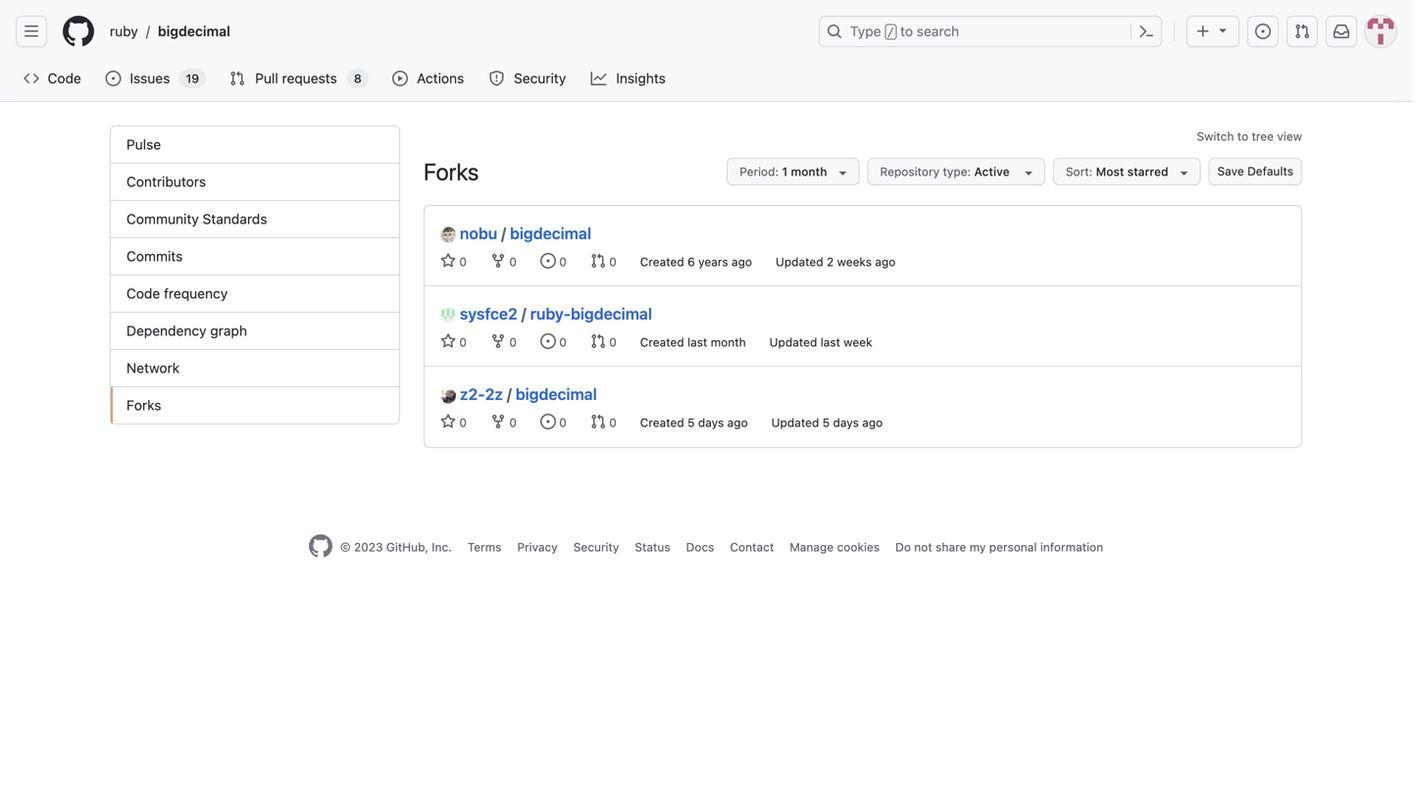 Task type: describe. For each thing, give the bounding box(es) containing it.
insights link
[[583, 64, 675, 93]]

sort: most starred
[[1066, 165, 1168, 178]]

shield image
[[489, 71, 505, 86]]

actions
[[417, 70, 464, 86]]

pull
[[255, 70, 278, 86]]

5 for created
[[687, 416, 695, 429]]

docs link
[[686, 540, 714, 554]]

nobu
[[460, 224, 497, 243]]

2023
[[354, 540, 383, 554]]

contact
[[730, 540, 774, 554]]

month for created last month
[[711, 335, 746, 349]]

0 vertical spatial forks
[[424, 158, 479, 185]]

days for created
[[698, 416, 724, 429]]

0 for repo forked image related to nobu
[[506, 255, 517, 269]]

0 for star icon
[[456, 416, 467, 429]]

switch
[[1197, 129, 1234, 143]]

8
[[354, 72, 362, 85]]

status
[[635, 540, 670, 554]]

search
[[917, 23, 959, 39]]

actions link
[[384, 64, 473, 93]]

type / to search
[[850, 23, 959, 39]]

updated for sysfce2
[[769, 335, 817, 349]]

status link
[[635, 540, 670, 554]]

1 horizontal spatial triangle down image
[[1215, 22, 1231, 38]]

0 for issue opened icon for nobu
[[556, 255, 567, 269]]

repo forked image for nobu
[[490, 253, 506, 269]]

network link
[[111, 350, 399, 387]]

1 horizontal spatial security
[[573, 540, 619, 554]]

plus image
[[1195, 24, 1211, 39]]

pulse
[[126, 136, 161, 152]]

6
[[687, 255, 695, 269]]

my
[[970, 540, 986, 554]]

issue opened image for nobu
[[540, 253, 556, 269]]

created for nobu
[[640, 255, 684, 269]]

privacy
[[517, 540, 558, 554]]

pulse link
[[111, 126, 399, 164]]

period: 1 month
[[740, 165, 827, 178]]

weeks
[[837, 255, 872, 269]]

repository type: active
[[880, 165, 1013, 178]]

ruby link
[[102, 16, 146, 47]]

0 for z2-2z issue opened icon
[[556, 416, 567, 429]]

graph
[[210, 323, 247, 339]]

terms
[[468, 540, 502, 554]]

issue opened image
[[1255, 24, 1271, 39]]

updated 2 weeks ago
[[776, 255, 896, 269]]

standards
[[203, 211, 267, 227]]

bigdecimal link for z2-2z
[[516, 385, 597, 404]]

ruby
[[110, 23, 138, 39]]

code for code
[[48, 70, 81, 86]]

@sysfce2 image
[[440, 307, 456, 323]]

z2-2z link
[[440, 382, 503, 406]]

z2-
[[460, 385, 485, 404]]

/ bigdecimal for z2-2z
[[507, 385, 597, 404]]

commits link
[[111, 238, 399, 276]]

created last month
[[640, 335, 746, 349]]

0 for nobu star image
[[456, 255, 467, 269]]

do
[[895, 540, 911, 554]]

1 vertical spatial to
[[1237, 129, 1248, 143]]

sort:
[[1066, 165, 1093, 178]]

triangle down image for most starred
[[1176, 165, 1192, 180]]

git pull request image for ruby-
[[590, 333, 606, 349]]

save
[[1217, 164, 1244, 178]]

starred
[[1127, 165, 1168, 178]]

defaults
[[1247, 164, 1293, 178]]

community standards link
[[111, 201, 399, 238]]

bigdecimal up created last month
[[571, 304, 652, 323]]

2z
[[485, 385, 503, 404]]

/ for nobu
[[501, 224, 506, 243]]

/ for sysfce2
[[521, 304, 526, 323]]

ago for updated 2 weeks ago
[[875, 255, 896, 269]]

frequency
[[164, 285, 228, 302]]

issues
[[130, 70, 170, 86]]

0 vertical spatial git pull request image
[[230, 71, 245, 86]]

play image
[[392, 71, 408, 86]]

pull requests
[[255, 70, 337, 86]]

updated last week
[[769, 335, 872, 349]]

years
[[698, 255, 728, 269]]

created for sysfce2
[[640, 335, 684, 349]]

0 horizontal spatial to
[[900, 23, 913, 39]]

ago for created 5 days ago
[[727, 416, 748, 429]]

bigdecimal right nobu
[[510, 224, 591, 243]]

repository
[[880, 165, 940, 178]]

network
[[126, 360, 180, 376]]

month for period: 1 month
[[791, 165, 827, 178]]

type
[[850, 23, 881, 39]]

personal
[[989, 540, 1037, 554]]

updated for nobu
[[776, 255, 823, 269]]

sysfce2
[[460, 304, 518, 323]]

nobu link
[[440, 222, 497, 245]]

code link
[[16, 64, 90, 93]]

manage cookies button
[[790, 538, 880, 556]]

dependency graph
[[126, 323, 247, 339]]

view
[[1277, 129, 1302, 143]]

insights element
[[110, 126, 400, 425]]

/ inside ruby / bigdecimal
[[146, 23, 150, 39]]

0 for issue opened icon related to sysfce2
[[556, 335, 567, 349]]

19
[[186, 72, 199, 85]]

active
[[974, 165, 1010, 178]]

bigdecimal inside ruby / bigdecimal
[[158, 23, 230, 39]]

last for last month
[[687, 335, 707, 349]]

insights
[[616, 70, 666, 86]]

0 vertical spatial bigdecimal link
[[150, 16, 238, 47]]

git pull request image for bigdecimal
[[590, 253, 606, 269]]

save defaults button
[[1209, 158, 1302, 185]]

1 vertical spatial homepage image
[[309, 534, 332, 558]]

star image for nobu
[[440, 253, 456, 269]]

0 for repo forked image corresponding to z2-2z
[[506, 416, 517, 429]]

2
[[827, 255, 834, 269]]

0 for right git pull request image
[[606, 416, 617, 429]]



Task type: vqa. For each thing, say whether or not it's contained in the screenshot.


Task type: locate. For each thing, give the bounding box(es) containing it.
1 vertical spatial star image
[[440, 333, 456, 349]]

0 horizontal spatial code
[[48, 70, 81, 86]]

days
[[698, 416, 724, 429], [833, 416, 859, 429]]

to left search
[[900, 23, 913, 39]]

1 horizontal spatial homepage image
[[309, 534, 332, 558]]

days down created last month
[[698, 416, 724, 429]]

repo forked image down nobu
[[490, 253, 506, 269]]

security link left the graph image in the top of the page
[[481, 64, 575, 93]]

commits
[[126, 248, 183, 264]]

/ right nobu
[[501, 224, 506, 243]]

homepage image left ©
[[309, 534, 332, 558]]

git pull request image left pull
[[230, 71, 245, 86]]

tree
[[1252, 129, 1274, 143]]

1 vertical spatial updated
[[769, 335, 817, 349]]

1 created from the top
[[640, 255, 684, 269]]

0 horizontal spatial 5
[[687, 416, 695, 429]]

dependency graph link
[[111, 313, 399, 350]]

1 vertical spatial forks
[[126, 397, 161, 413]]

bigdecimal link up 19
[[150, 16, 238, 47]]

privacy link
[[517, 540, 558, 554]]

2 created from the top
[[640, 335, 684, 349]]

/ bigdecimal right '2z'
[[507, 385, 597, 404]]

/ bigdecimal for nobu
[[501, 224, 591, 243]]

5 for updated
[[822, 416, 830, 429]]

forks up @nobu icon
[[424, 158, 479, 185]]

1 vertical spatial git pull request image
[[590, 253, 606, 269]]

month
[[791, 165, 827, 178], [711, 335, 746, 349]]

0 vertical spatial / bigdecimal
[[501, 224, 591, 243]]

2 vertical spatial bigdecimal link
[[516, 385, 597, 404]]

bigdecimal link for nobu
[[510, 224, 591, 243]]

repo forked image for z2-2z
[[490, 414, 506, 429]]

0 horizontal spatial triangle down image
[[1021, 165, 1036, 180]]

community standards
[[126, 211, 267, 227]]

updated left 2
[[776, 255, 823, 269]]

code down commits
[[126, 285, 160, 302]]

2 star image from the top
[[440, 333, 456, 349]]

notifications image
[[1334, 24, 1349, 39]]

/ left the ruby-
[[521, 304, 526, 323]]

last down the created 6 years ago
[[687, 335, 707, 349]]

1 days from the left
[[698, 416, 724, 429]]

days down week
[[833, 416, 859, 429]]

save defaults
[[1217, 164, 1293, 178]]

2 days from the left
[[833, 416, 859, 429]]

repo forked image
[[490, 253, 506, 269], [490, 414, 506, 429]]

1 repo forked image from the top
[[490, 253, 506, 269]]

1 vertical spatial code
[[126, 285, 160, 302]]

list containing ruby / bigdecimal
[[102, 16, 807, 47]]

0 vertical spatial security link
[[481, 64, 575, 93]]

git pull request image right issue opened image
[[1294, 24, 1310, 39]]

0 horizontal spatial homepage image
[[63, 16, 94, 47]]

@nobu image
[[440, 227, 456, 243]]

0 horizontal spatial month
[[711, 335, 746, 349]]

manage cookies
[[790, 540, 880, 554]]

1 vertical spatial month
[[711, 335, 746, 349]]

1 vertical spatial created
[[640, 335, 684, 349]]

repo forked image down '2z'
[[490, 414, 506, 429]]

1
[[782, 165, 788, 178]]

5 down created last month
[[687, 416, 695, 429]]

triangle down image right 'plus' icon
[[1215, 22, 1231, 38]]

code inside "link"
[[126, 285, 160, 302]]

bigdecimal link
[[150, 16, 238, 47], [510, 224, 591, 243], [516, 385, 597, 404]]

requests
[[282, 70, 337, 86]]

contributors link
[[111, 164, 399, 201]]

triangle down image
[[1215, 22, 1231, 38], [835, 165, 851, 180]]

@z2 2z image
[[440, 388, 456, 404]]

code right code image
[[48, 70, 81, 86]]

inc.
[[432, 540, 452, 554]]

created
[[640, 255, 684, 269], [640, 335, 684, 349], [640, 416, 684, 429]]

0 vertical spatial updated
[[776, 255, 823, 269]]

share
[[936, 540, 966, 554]]

1 horizontal spatial triangle down image
[[1176, 165, 1192, 180]]

star image down @nobu icon
[[440, 253, 456, 269]]

switch to tree view link
[[1197, 129, 1302, 143]]

repo forked image
[[490, 333, 506, 349]]

0 horizontal spatial forks
[[126, 397, 161, 413]]

© 2023 github, inc.
[[340, 540, 452, 554]]

bigdecimal link right '2z'
[[516, 385, 597, 404]]

last for last week
[[820, 335, 840, 349]]

star image
[[440, 253, 456, 269], [440, 333, 456, 349]]

ago left updated 5 days ago
[[727, 416, 748, 429]]

triangle down image right active
[[1021, 165, 1036, 180]]

most
[[1096, 165, 1124, 178]]

1 horizontal spatial git pull request image
[[590, 414, 606, 429]]

community
[[126, 211, 199, 227]]

sysfce2 link
[[440, 302, 518, 326]]

0 vertical spatial triangle down image
[[1215, 22, 1231, 38]]

security
[[514, 70, 566, 86], [573, 540, 619, 554]]

month right "1" on the right
[[791, 165, 827, 178]]

2 repo forked image from the top
[[490, 414, 506, 429]]

1 vertical spatial / bigdecimal
[[507, 385, 597, 404]]

issue opened image
[[105, 71, 121, 86], [540, 253, 556, 269], [540, 333, 556, 349], [540, 414, 556, 429]]

code for code frequency
[[126, 285, 160, 302]]

z2-2z
[[460, 385, 503, 404]]

git pull request image left created 5 days ago
[[590, 414, 606, 429]]

star image
[[440, 414, 456, 429]]

manage
[[790, 540, 834, 554]]

ago for updated 5 days ago
[[862, 416, 883, 429]]

/ ruby-bigdecimal
[[521, 304, 652, 323]]

command palette image
[[1138, 24, 1154, 39]]

created left 6 at the top left of the page
[[640, 255, 684, 269]]

forks down network
[[126, 397, 161, 413]]

contributors
[[126, 174, 206, 190]]

5 down the updated last week
[[822, 416, 830, 429]]

dependency
[[126, 323, 206, 339]]

forks
[[424, 158, 479, 185], [126, 397, 161, 413]]

code frequency link
[[111, 276, 399, 313]]

days for updated
[[833, 416, 859, 429]]

0 vertical spatial month
[[791, 165, 827, 178]]

week
[[844, 335, 872, 349]]

bigdecimal link right nobu
[[510, 224, 591, 243]]

updated
[[776, 255, 823, 269], [769, 335, 817, 349], [771, 416, 819, 429]]

forks link
[[111, 387, 399, 424]]

code frequency
[[126, 285, 228, 302]]

do not share my personal information button
[[895, 538, 1103, 556]]

0 for git pull request icon corresponding to bigdecimal
[[606, 255, 617, 269]]

1 vertical spatial security link
[[573, 540, 619, 554]]

1 horizontal spatial last
[[820, 335, 840, 349]]

bigdecimal right '2z'
[[516, 385, 597, 404]]

to
[[900, 23, 913, 39], [1237, 129, 1248, 143]]

2 vertical spatial created
[[640, 416, 684, 429]]

triangle down image
[[1021, 165, 1036, 180], [1176, 165, 1192, 180]]

last left week
[[820, 335, 840, 349]]

created down created last month
[[640, 416, 684, 429]]

1 horizontal spatial 5
[[822, 416, 830, 429]]

0 for repo forked icon
[[506, 335, 517, 349]]

created 6 years ago
[[640, 255, 752, 269]]

0 vertical spatial repo forked image
[[490, 253, 506, 269]]

0 horizontal spatial security
[[514, 70, 566, 86]]

homepage image
[[63, 16, 94, 47], [309, 534, 332, 558]]

1 vertical spatial triangle down image
[[835, 165, 851, 180]]

bigdecimal up 19
[[158, 23, 230, 39]]

0 vertical spatial homepage image
[[63, 16, 94, 47]]

0 for star image for sysfce2
[[456, 335, 467, 349]]

2 triangle down image from the left
[[1176, 165, 1192, 180]]

1 vertical spatial security
[[573, 540, 619, 554]]

/ inside type / to search
[[887, 25, 894, 39]]

git pull request image down ruby-bigdecimal "link"
[[590, 333, 606, 349]]

do not share my personal information
[[895, 540, 1103, 554]]

1 horizontal spatial days
[[833, 416, 859, 429]]

cookies
[[837, 540, 880, 554]]

1 last from the left
[[687, 335, 707, 349]]

star image for sysfce2
[[440, 333, 456, 349]]

updated down the updated last week
[[771, 416, 819, 429]]

0 vertical spatial git pull request image
[[1294, 24, 1310, 39]]

ago for created 6 years ago
[[731, 255, 752, 269]]

1 horizontal spatial forks
[[424, 158, 479, 185]]

0 vertical spatial code
[[48, 70, 81, 86]]

ruby-bigdecimal link
[[530, 304, 652, 323]]

forks inside insights element
[[126, 397, 161, 413]]

updated left week
[[769, 335, 817, 349]]

0 vertical spatial security
[[514, 70, 566, 86]]

docs
[[686, 540, 714, 554]]

git pull request image
[[1294, 24, 1310, 39], [590, 253, 606, 269], [590, 333, 606, 349]]

ago down week
[[862, 416, 883, 429]]

updated 5 days ago
[[771, 416, 883, 429]]

1 horizontal spatial to
[[1237, 129, 1248, 143]]

0 vertical spatial to
[[900, 23, 913, 39]]

information
[[1040, 540, 1103, 554]]

created down ruby-bigdecimal "link"
[[640, 335, 684, 349]]

0 horizontal spatial days
[[698, 416, 724, 429]]

1 vertical spatial bigdecimal link
[[510, 224, 591, 243]]

1 star image from the top
[[440, 253, 456, 269]]

0 vertical spatial created
[[640, 255, 684, 269]]

git pull request image
[[230, 71, 245, 86], [590, 414, 606, 429]]

not
[[914, 540, 932, 554]]

0 horizontal spatial last
[[687, 335, 707, 349]]

2 5 from the left
[[822, 416, 830, 429]]

1 horizontal spatial month
[[791, 165, 827, 178]]

0 horizontal spatial git pull request image
[[230, 71, 245, 86]]

3 created from the top
[[640, 416, 684, 429]]

list
[[102, 16, 807, 47]]

/ bigdecimal right nobu
[[501, 224, 591, 243]]

triangle down image for active
[[1021, 165, 1036, 180]]

1 vertical spatial repo forked image
[[490, 414, 506, 429]]

triangle down image right starred
[[1176, 165, 1192, 180]]

type:
[[943, 165, 971, 178]]

ago right weeks
[[875, 255, 896, 269]]

issue opened image for sysfce2
[[540, 333, 556, 349]]

2 last from the left
[[820, 335, 840, 349]]

1 triangle down image from the left
[[1021, 165, 1036, 180]]

1 5 from the left
[[687, 416, 695, 429]]

1 vertical spatial git pull request image
[[590, 414, 606, 429]]

github,
[[386, 540, 428, 554]]

code image
[[24, 71, 39, 86]]

2 vertical spatial updated
[[771, 416, 819, 429]]

ago right years
[[731, 255, 752, 269]]

security link
[[481, 64, 575, 93], [573, 540, 619, 554]]

/ bigdecimal
[[501, 224, 591, 243], [507, 385, 597, 404]]

created for z2-2z
[[640, 416, 684, 429]]

/ for z2-2z
[[507, 385, 512, 404]]

/ right '2z'
[[507, 385, 512, 404]]

to left 'tree'
[[1237, 129, 1248, 143]]

0 horizontal spatial triangle down image
[[835, 165, 851, 180]]

switch to tree view
[[1197, 129, 1302, 143]]

triangle down image right "1" on the right
[[835, 165, 851, 180]]

code
[[48, 70, 81, 86], [126, 285, 160, 302]]

git pull request image up ruby-bigdecimal "link"
[[590, 253, 606, 269]]

period:
[[740, 165, 779, 178]]

ruby-
[[530, 304, 571, 323]]

/ right type
[[887, 25, 894, 39]]

security right shield icon
[[514, 70, 566, 86]]

security left status
[[573, 540, 619, 554]]

contact link
[[730, 540, 774, 554]]

0
[[456, 255, 467, 269], [506, 255, 517, 269], [556, 255, 567, 269], [606, 255, 617, 269], [456, 335, 467, 349], [506, 335, 517, 349], [556, 335, 567, 349], [606, 335, 617, 349], [456, 416, 467, 429], [506, 416, 517, 429], [556, 416, 567, 429], [606, 416, 617, 429]]

2 vertical spatial git pull request image
[[590, 333, 606, 349]]

security link left status
[[573, 540, 619, 554]]

last
[[687, 335, 707, 349], [820, 335, 840, 349]]

homepage image left ruby 'link' at the left of page
[[63, 16, 94, 47]]

0 vertical spatial star image
[[440, 253, 456, 269]]

1 horizontal spatial code
[[126, 285, 160, 302]]

graph image
[[591, 71, 607, 86]]

month down years
[[711, 335, 746, 349]]

terms link
[[468, 540, 502, 554]]

/ right ruby
[[146, 23, 150, 39]]

issue opened image for z2-2z
[[540, 414, 556, 429]]

star image down @sysfce2 icon
[[440, 333, 456, 349]]

©
[[340, 540, 351, 554]]

updated for z2-2z
[[771, 416, 819, 429]]

0 for ruby-'s git pull request icon
[[606, 335, 617, 349]]



